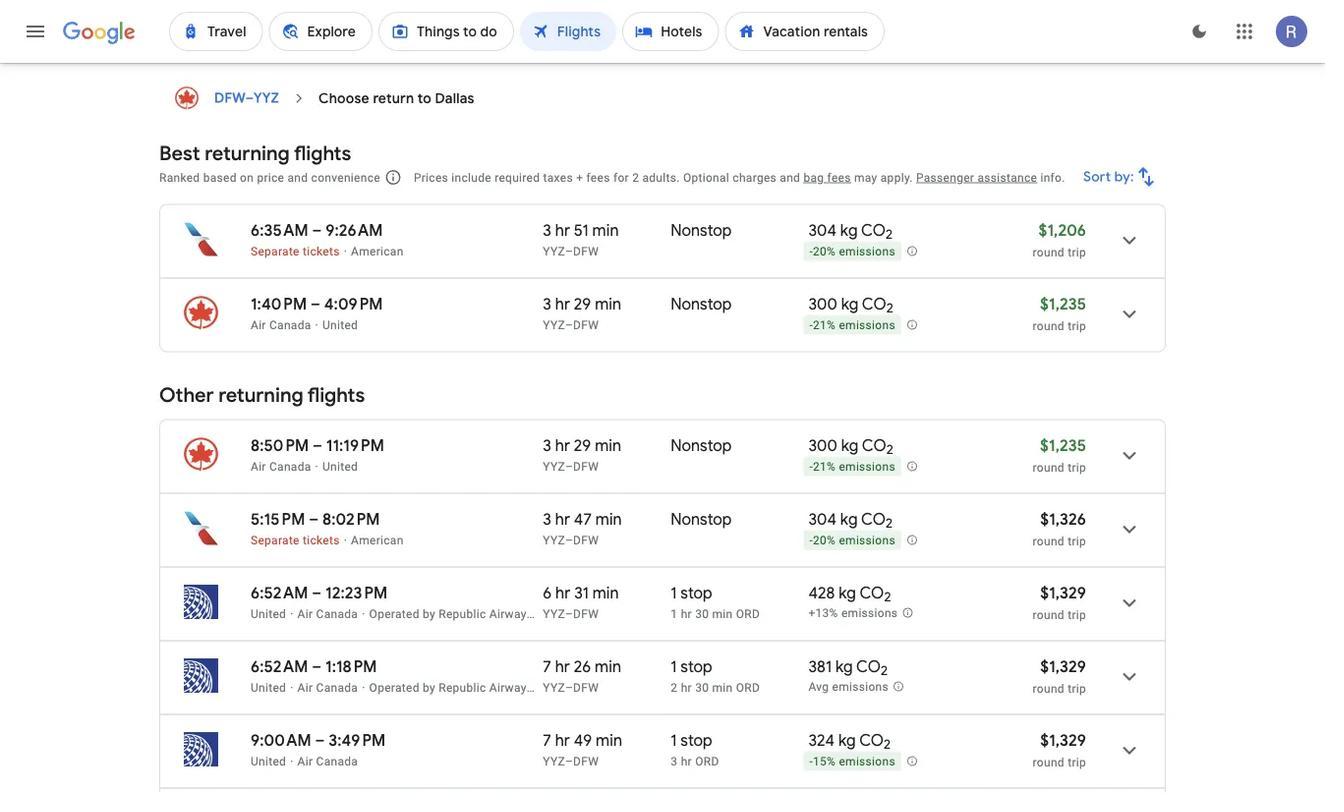 Task type: vqa. For each thing, say whether or not it's contained in the screenshot.
AIR CANADA
yes



Task type: locate. For each thing, give the bounding box(es) containing it.
0 vertical spatial  image
[[344, 244, 347, 258]]

round inside $1,206 round trip
[[1033, 245, 1065, 259]]

2 3 hr 29 min yyz – dfw from the top
[[543, 436, 621, 473]]

1329 us dollars text field left flight details. leaves toronto pearson international airport at 9:00 am on monday, january 1 and arrives at dallas/fort worth international airport at 3:49 pm on monday, january 1. image
[[1040, 730, 1086, 751]]

428
[[809, 583, 835, 603]]

1 vertical spatial flights
[[308, 383, 365, 408]]

0 vertical spatial operated by republic airways dba united express
[[369, 607, 645, 621]]

1 vertical spatial returning
[[218, 383, 303, 408]]

separate for 5:15 pm
[[251, 533, 300, 547]]

1 and from the left
[[288, 171, 308, 184]]

hr right 6
[[556, 583, 571, 603]]

kg for 4:09 pm
[[841, 294, 859, 314]]

Departure time: 5:15 PM. text field
[[251, 509, 305, 529]]

2 300 kg co 2 from the top
[[809, 436, 894, 458]]

1 airways from the top
[[489, 607, 533, 621]]

$1,329 left flight details. leaves toronto pearson international airport at 6:52 am on monday, january 1 and arrives at dallas/fort worth international airport at 1:18 pm on monday, january 1. icon
[[1040, 657, 1086, 677]]

0 horizontal spatial fees
[[586, 171, 610, 184]]

round down 1329 us dollars text box
[[1033, 682, 1065, 696]]

5 round from the top
[[1033, 608, 1065, 622]]

1 stop flight. element down layover (1 of 1) is a 2 hr 30 min layover at o'hare international airport in chicago. 'element'
[[671, 730, 713, 754]]

2 by from the top
[[423, 681, 435, 695]]

separate down '5:15 pm'
[[251, 533, 300, 547]]

min right 51
[[592, 220, 619, 240]]

0 vertical spatial by
[[423, 607, 435, 621]]

7 inside 7 hr 49 min yyz – dfw
[[543, 730, 551, 751]]

304 kg co 2 up 428 kg co 2
[[809, 509, 893, 532]]

air canada down the 6:52 am – 12:23 pm
[[297, 607, 358, 621]]

yyz inside 3 hr 47 min yyz – dfw
[[543, 533, 565, 547]]

1 300 kg co 2 from the top
[[809, 294, 894, 317]]

1
[[671, 583, 677, 603], [671, 607, 678, 621], [671, 657, 677, 677], [671, 730, 677, 751]]

0 vertical spatial 20%
[[813, 245, 836, 259]]

1 3 hr 29 min yyz – dfw from the top
[[543, 294, 621, 332]]

-21% emissions
[[810, 319, 896, 333], [810, 460, 896, 474]]

airways for 6 hr 31 min
[[489, 607, 533, 621]]

Arrival time: 9:26 AM. text field
[[326, 220, 383, 240]]

1 stop 2 hr 30 min ord
[[671, 657, 760, 695]]

express down total duration 7 hr 26 min. "element" at the bottom of the page
[[602, 681, 645, 695]]

0 vertical spatial 29
[[574, 294, 591, 314]]

hr inside 6 hr 31 min yyz – dfw
[[556, 583, 571, 603]]

yyz down total duration 7 hr 49 min. element on the bottom of the page
[[543, 755, 565, 768]]

stop inside 1 stop 1 hr 30 min ord
[[681, 583, 713, 603]]

2 round from the top
[[1033, 319, 1065, 333]]

3 - from the top
[[810, 460, 813, 474]]

2 29 from the top
[[574, 436, 591, 456]]

assistance
[[978, 171, 1037, 184]]

0 vertical spatial dba
[[536, 607, 560, 621]]

0 vertical spatial 300 kg co 2
[[809, 294, 894, 317]]

20%
[[813, 245, 836, 259], [813, 534, 836, 548]]

stops
[[290, 6, 326, 24]]

$1,329
[[1040, 583, 1086, 603], [1040, 657, 1086, 677], [1040, 730, 1086, 751]]

1 $1,329 from the top
[[1040, 583, 1086, 603]]

0 vertical spatial 7
[[543, 657, 551, 677]]

3 nonstop flight. element from the top
[[671, 436, 732, 459]]

emissions for 8:02 pm
[[839, 534, 896, 548]]

0 vertical spatial 3 hr 29 min yyz – dfw
[[543, 294, 621, 332]]

1 vertical spatial -20% emissions
[[810, 534, 896, 548]]

7 for 7 hr 26 min
[[543, 657, 551, 677]]

0 vertical spatial airways
[[489, 607, 533, 621]]

381
[[809, 657, 832, 677]]

1 7 from the top
[[543, 657, 551, 677]]

air canada down departure time: 8:50 pm. text box
[[251, 460, 311, 473]]

operated by republic airways dba united express down 6
[[369, 607, 645, 621]]

7 left 49
[[543, 730, 551, 751]]

1 300 from the top
[[809, 294, 838, 314]]

2 separate tickets from the top
[[251, 533, 340, 547]]

min inside 6 hr 31 min yyz – dfw
[[593, 583, 619, 603]]

304
[[809, 220, 837, 240], [809, 509, 837, 529]]

kg for 12:23 pm
[[839, 583, 856, 603]]

trip down 1329 us dollars text box
[[1068, 682, 1086, 696]]

0 vertical spatial 30
[[695, 607, 709, 621]]

Arrival time: 3:49 PM. text field
[[329, 730, 386, 751]]

hr for 9:00 am – 3:49 pm
[[555, 730, 570, 751]]

1 vertical spatial by
[[423, 681, 435, 695]]

separate tickets
[[251, 244, 340, 258], [251, 533, 340, 547]]

ord for 428
[[736, 607, 760, 621]]

dfw
[[214, 89, 245, 107], [573, 244, 599, 258], [573, 318, 599, 332], [573, 460, 599, 473], [573, 533, 599, 547], [573, 607, 599, 621], [573, 681, 599, 695], [573, 755, 599, 768]]

2 airways from the top
[[489, 681, 533, 695]]

1 vertical spatial ord
[[736, 681, 760, 695]]

$1,235
[[1040, 294, 1086, 314], [1040, 436, 1086, 456]]

stop inside 1 stop 2 hr 30 min ord
[[681, 657, 713, 677]]

9:00 am
[[251, 730, 311, 751]]

hr down 3 hr 51 min yyz – dfw
[[555, 294, 570, 314]]

2 6:52 am from the top
[[251, 657, 308, 677]]

1 vertical spatial tickets
[[303, 533, 340, 547]]

co for 8:50 pm – 11:19 pm
[[862, 436, 887, 456]]

1 horizontal spatial and
[[780, 171, 800, 184]]

1235 US dollars text field
[[1040, 436, 1086, 456]]

1 trip from the top
[[1068, 245, 1086, 259]]

– inside 6 hr 31 min yyz – dfw
[[565, 607, 573, 621]]

min inside 7 hr 49 min yyz – dfw
[[596, 730, 622, 751]]

main content containing best returning flights
[[159, 79, 1166, 793]]

air for 6:52 am – 1:18 pm
[[297, 681, 313, 695]]

0 vertical spatial tickets
[[303, 244, 340, 258]]

airways
[[489, 607, 533, 621], [489, 681, 533, 695]]

1 - from the top
[[810, 245, 813, 259]]

min down 3 hr 51 min yyz – dfw
[[595, 294, 621, 314]]

1 vertical spatial 30
[[695, 681, 709, 695]]

1 inside 1 stop 2 hr 30 min ord
[[671, 657, 677, 677]]

leaves toronto pearson international airport at 1:40 pm on monday, january 1 and arrives at dallas/fort worth international airport at 4:09 pm on monday, january 1. element
[[251, 294, 383, 314]]

2 $1,235 from the top
[[1040, 436, 1086, 456]]

1 vertical spatial $1,329
[[1040, 657, 1086, 677]]

2 7 from the top
[[543, 730, 551, 751]]

kg for 3:49 pm
[[839, 730, 856, 751]]

operated by republic airways dba united express for 6
[[369, 607, 645, 621]]

$1,235 round trip
[[1033, 294, 1086, 333], [1033, 436, 1086, 474]]

2 21% from the top
[[813, 460, 836, 474]]

min inside 3 hr 51 min yyz – dfw
[[592, 220, 619, 240]]

republic for 12:23 pm
[[439, 607, 486, 621]]

2 inside 381 kg co 2
[[881, 663, 888, 680]]

united down 6:52 am text field
[[251, 607, 286, 621]]

express
[[602, 607, 645, 621], [602, 681, 645, 695]]

express down total duration 6 hr 31 min. element
[[602, 607, 645, 621]]

trip inside the $1,326 round trip
[[1068, 534, 1086, 548]]

total duration 7 hr 49 min. element
[[543, 730, 671, 754]]

stop inside 1 stop 3 hr ord
[[681, 730, 713, 751]]

min inside 7 hr 26 min yyz – dfw
[[595, 657, 621, 677]]

2 operated by republic airways dba united express from the top
[[369, 681, 645, 695]]

air down 9:00 am – 3:49 pm
[[297, 755, 313, 768]]

3 round from the top
[[1033, 461, 1065, 474]]

2 american from the top
[[351, 533, 404, 547]]

2 inside 1 stop 2 hr 30 min ord
[[671, 681, 678, 695]]

29 up 47
[[574, 436, 591, 456]]

hr inside 7 hr 26 min yyz – dfw
[[555, 657, 570, 677]]

flight details. leaves toronto pearson international airport at 5:15 pm on monday, january 1 and arrives at dallas/fort worth international airport at 8:02 pm on monday, january 1. image
[[1106, 506, 1153, 553]]

1 vertical spatial 21%
[[813, 460, 836, 474]]

0 vertical spatial $1,235
[[1040, 294, 1086, 314]]

30 inside 1 stop 1 hr 30 min ord
[[695, 607, 709, 621]]

1 vertical spatial 6:52 am
[[251, 657, 308, 677]]

1 1 stop flight. element from the top
[[671, 583, 713, 606]]

– left 3:49 pm
[[315, 730, 325, 751]]

flights up convenience
[[294, 141, 351, 166]]

3 hr 29 min yyz – dfw
[[543, 294, 621, 332], [543, 436, 621, 473]]

bags button
[[470, 0, 547, 30]]

6 round from the top
[[1033, 682, 1065, 696]]

dfw down 49
[[573, 755, 599, 768]]

1 6:52 am from the top
[[251, 583, 308, 603]]

1 vertical spatial separate
[[251, 533, 300, 547]]

$1,235 left flight details. leaves toronto pearson international airport at 8:50 pm on monday, january 1 and arrives at dallas/fort worth international airport at 11:19 pm on monday, january 1. image
[[1040, 436, 1086, 456]]

layover (1 of 1) is a 1 hr 30 min layover at o'hare international airport in chicago. element
[[671, 606, 799, 622]]

may
[[854, 171, 878, 184]]

emissions
[[839, 245, 896, 259], [839, 319, 896, 333], [839, 460, 896, 474], [839, 534, 896, 548], [842, 607, 898, 621], [832, 681, 889, 694], [839, 755, 896, 769]]

1 1329 us dollars text field from the top
[[1040, 583, 1086, 603]]

emissions for 3:49 pm
[[839, 755, 896, 769]]

returning
[[205, 141, 290, 166], [218, 383, 303, 408]]

yyz inside 6 hr 31 min yyz – dfw
[[543, 607, 565, 621]]

4 nonstop flight. element from the top
[[671, 509, 732, 532]]

dfw for 6:35 am – 9:26 am
[[573, 244, 599, 258]]

7 hr 26 min yyz – dfw
[[543, 657, 621, 695]]

min inside 1 stop 1 hr 30 min ord
[[712, 607, 733, 621]]

2 trip from the top
[[1068, 319, 1086, 333]]

1 29 from the top
[[574, 294, 591, 314]]

hr
[[555, 220, 570, 240], [555, 294, 570, 314], [555, 436, 570, 456], [555, 509, 570, 529], [556, 583, 571, 603], [681, 607, 692, 621], [555, 657, 570, 677], [681, 681, 692, 695], [555, 730, 570, 751], [681, 755, 692, 768]]

0 vertical spatial 1329 us dollars text field
[[1040, 583, 1086, 603]]

dba down total duration 7 hr 26 min. "element" at the bottom of the page
[[536, 681, 560, 695]]

american for 8:02 pm
[[351, 533, 404, 547]]

$1,329 for 381
[[1040, 657, 1086, 677]]

+13% emissions
[[809, 607, 898, 621]]

1206 US dollars text field
[[1039, 220, 1086, 240]]

$1,329 round trip left flight details. leaves toronto pearson international airport at 6:52 am on monday, january 1 and arrives at dallas/fort worth international airport at 1:18 pm on monday, january 1. icon
[[1033, 657, 1086, 696]]

30
[[695, 607, 709, 621], [695, 681, 709, 695]]

0 vertical spatial american
[[351, 244, 404, 258]]

united down 26 on the bottom left of page
[[563, 681, 599, 695]]

5 - from the top
[[810, 755, 813, 769]]

300 kg co 2 for 11:19 pm
[[809, 436, 894, 458]]

2 inside 428 kg co 2
[[884, 589, 891, 606]]

3 trip from the top
[[1068, 461, 1086, 474]]

1326 US dollars text field
[[1040, 509, 1086, 529]]

required
[[495, 171, 540, 184]]

hr up 1 stop 2 hr 30 min ord
[[681, 607, 692, 621]]

0 vertical spatial express
[[602, 607, 645, 621]]

yyz for 1:40 pm – 4:09 pm
[[543, 318, 565, 332]]

1235 US dollars text field
[[1040, 294, 1086, 314]]

3 1 from the top
[[671, 657, 677, 677]]

nonstop for 9:26 am
[[671, 220, 732, 240]]

3 stop from the top
[[681, 730, 713, 751]]

min right 26 on the bottom left of page
[[595, 657, 621, 677]]

0 vertical spatial operated
[[369, 607, 420, 621]]

1 vertical spatial 300 kg co 2
[[809, 436, 894, 458]]

$1,206 round trip
[[1033, 220, 1086, 259]]

- for 9:26 am
[[810, 245, 813, 259]]

air down 8:50 pm
[[251, 460, 266, 473]]

dfw inside 3 hr 51 min yyz – dfw
[[573, 244, 599, 258]]

2 $1,329 round trip from the top
[[1033, 657, 1086, 696]]

6 hr 31 min yyz – dfw
[[543, 583, 619, 621]]

1 $1,235 round trip from the top
[[1033, 294, 1086, 333]]

4 - from the top
[[810, 534, 813, 548]]

1 vertical spatial 1 stop flight. element
[[671, 657, 713, 680]]

yyz inside 7 hr 26 min yyz – dfw
[[543, 681, 565, 695]]

dfw up 47
[[573, 460, 599, 473]]

21%
[[813, 319, 836, 333], [813, 460, 836, 474]]

30 up 1 stop 2 hr 30 min ord
[[695, 607, 709, 621]]

canada down arrival time: 1:18 pm. text box
[[316, 681, 358, 695]]

1 express from the top
[[602, 607, 645, 621]]

6:52 am for 6:52 am – 1:18 pm
[[251, 657, 308, 677]]

all filters button
[[159, 0, 270, 30]]

7 trip from the top
[[1068, 756, 1086, 769]]

6:52 am left arrival time: 1:18 pm. text box
[[251, 657, 308, 677]]

american
[[351, 244, 404, 258], [351, 533, 404, 547]]

air down 1:40 pm text box
[[251, 318, 266, 332]]

0 vertical spatial flights
[[294, 141, 351, 166]]

- for 11:19 pm
[[810, 460, 813, 474]]

3 nonstop from the top
[[671, 436, 732, 456]]

2 304 kg co 2 from the top
[[809, 509, 893, 532]]

emissions for 9:26 am
[[839, 245, 896, 259]]

7 inside 7 hr 26 min yyz – dfw
[[543, 657, 551, 677]]

2 separate from the top
[[251, 533, 300, 547]]

2 20% from the top
[[813, 534, 836, 548]]

1 vertical spatial 1329 us dollars text field
[[1040, 730, 1086, 751]]

29
[[574, 294, 591, 314], [574, 436, 591, 456]]

1 20% from the top
[[813, 245, 836, 259]]

2 republic from the top
[[439, 681, 486, 695]]

0 vertical spatial 304 kg co 2
[[809, 220, 893, 243]]

1 vertical spatial 300
[[809, 436, 838, 456]]

kg inside 324 kg co 2
[[839, 730, 856, 751]]

emissions button
[[733, 0, 843, 30]]

11:19 pm
[[326, 436, 384, 456]]

2 express from the top
[[602, 681, 645, 695]]

0 vertical spatial -20% emissions
[[810, 245, 896, 259]]

canada down 1:40 pm text box
[[269, 318, 311, 332]]

dfw up "best returning flights" on the left top of the page
[[214, 89, 245, 107]]

7 round from the top
[[1033, 756, 1065, 769]]

2 -21% emissions from the top
[[810, 460, 896, 474]]

1 vertical spatial  image
[[344, 533, 347, 547]]

0 vertical spatial $1,329 round trip
[[1033, 583, 1086, 622]]

1 vertical spatial total duration 3 hr 29 min. element
[[543, 436, 671, 459]]

4 round from the top
[[1033, 534, 1065, 548]]

1 vertical spatial dba
[[536, 681, 560, 695]]

2 304 from the top
[[809, 509, 837, 529]]

trip up 1329 us dollars text box
[[1068, 608, 1086, 622]]

dfw inside 7 hr 26 min yyz – dfw
[[573, 681, 599, 695]]

round for 1:18 pm
[[1033, 682, 1065, 696]]

1 vertical spatial operated
[[369, 681, 420, 695]]

1 vertical spatial 3 hr 29 min yyz – dfw
[[543, 436, 621, 473]]

1 vertical spatial express
[[602, 681, 645, 695]]

– left 1:18 pm
[[312, 657, 322, 677]]

separate for 6:35 am
[[251, 244, 300, 258]]

min for 1:18 pm
[[595, 657, 621, 677]]

$1,235 down $1,206 round trip
[[1040, 294, 1086, 314]]

co for 6:52 am – 12:23 pm
[[860, 583, 884, 603]]

304 kg co 2
[[809, 220, 893, 243], [809, 509, 893, 532]]

30 for 6 hr 31 min
[[695, 607, 709, 621]]

separate tickets down 6:35 am "text field"
[[251, 244, 340, 258]]

– down total duration 7 hr 49 min. element on the bottom of the page
[[565, 755, 573, 768]]

1 vertical spatial airways
[[489, 681, 533, 695]]

airways for 7 hr 26 min
[[489, 681, 533, 695]]

6:52 am for 6:52 am – 12:23 pm
[[251, 583, 308, 603]]

stop for 7 hr 26 min
[[681, 657, 713, 677]]

co inside 428 kg co 2
[[860, 583, 884, 603]]

– inside 3 hr 51 min yyz – dfw
[[565, 244, 573, 258]]

2 tickets from the top
[[303, 533, 340, 547]]

fees right +
[[586, 171, 610, 184]]

2 nonstop flight. element from the top
[[671, 294, 732, 317]]

1329 us dollars text field for 324
[[1040, 730, 1086, 751]]

0 vertical spatial 304
[[809, 220, 837, 240]]

Arrival time: 12:23 PM. text field
[[325, 583, 388, 603]]

round inside the $1,326 round trip
[[1033, 534, 1065, 548]]

304 down bag fees button
[[809, 220, 837, 240]]

2 1 from the top
[[671, 607, 678, 621]]

– up 3 hr 47 min yyz – dfw
[[565, 460, 573, 473]]

fees right bag
[[827, 171, 851, 184]]

0 vertical spatial 6:52 am
[[251, 583, 308, 603]]

republic
[[439, 607, 486, 621], [439, 681, 486, 695]]

30 inside 1 stop 2 hr 30 min ord
[[695, 681, 709, 695]]

381 kg co 2
[[809, 657, 888, 680]]

hr up 3 hr 47 min yyz – dfw
[[555, 436, 570, 456]]

– down total duration 7 hr 26 min. "element" at the bottom of the page
[[565, 681, 573, 695]]

dfw inside 6 hr 31 min yyz – dfw
[[573, 607, 599, 621]]

– left 11:19 pm
[[313, 436, 322, 456]]

0 vertical spatial 1 stop flight. element
[[671, 583, 713, 606]]

total duration 3 hr 29 min. element for 4:09 pm
[[543, 294, 671, 317]]

yyz for 6:35 am – 9:26 am
[[543, 244, 565, 258]]

1329 us dollars text field down the $1,326 round trip
[[1040, 583, 1086, 603]]

nonstop
[[671, 220, 732, 240], [671, 294, 732, 314], [671, 436, 732, 456], [671, 509, 732, 529]]

dfw inside 7 hr 49 min yyz – dfw
[[573, 755, 599, 768]]

1 stop from the top
[[681, 583, 713, 603]]

3 $1,329 from the top
[[1040, 730, 1086, 751]]

29 for 8:50 pm – 11:19 pm
[[574, 436, 591, 456]]

2 dba from the top
[[536, 681, 560, 695]]

main menu image
[[24, 20, 47, 43]]

leaves toronto pearson international airport at 6:35 am on monday, january 1 and arrives at dallas/fort worth international airport at 9:26 am on monday, january 1. element
[[251, 220, 383, 240]]

hr down layover (1 of 1) is a 2 hr 30 min layover at o'hare international airport in chicago. 'element'
[[681, 755, 692, 768]]

1 21% from the top
[[813, 319, 836, 333]]

3 up 3 hr 47 min yyz – dfw
[[543, 436, 552, 456]]

0 vertical spatial $1,235 round trip
[[1033, 294, 1086, 333]]

3 hr 29 min yyz – dfw up 47
[[543, 436, 621, 473]]

2 total duration 3 hr 29 min. element from the top
[[543, 436, 671, 459]]

1 inside 1 stop 3 hr ord
[[671, 730, 677, 751]]

trip for 3:49 pm
[[1068, 756, 1086, 769]]

2
[[632, 171, 639, 184], [886, 226, 893, 243], [887, 300, 894, 317], [887, 442, 894, 458], [886, 515, 893, 532], [884, 589, 891, 606], [881, 663, 888, 680], [671, 681, 678, 695], [884, 737, 891, 753]]

flights up the 8:50 pm – 11:19 pm
[[308, 383, 365, 408]]

air canada for 1:18 pm
[[297, 681, 358, 695]]

yyz down 3 hr 51 min yyz – dfw
[[543, 318, 565, 332]]

yyz down 6
[[543, 607, 565, 621]]

round down "1326 us dollars" text field
[[1033, 534, 1065, 548]]

3 inside 3 hr 47 min yyz – dfw
[[543, 509, 552, 529]]

operated by republic airways dba united express
[[369, 607, 645, 621], [369, 681, 645, 695]]

2 vertical spatial $1,329
[[1040, 730, 1086, 751]]

3 inside 3 hr 51 min yyz – dfw
[[543, 220, 552, 240]]

1 vertical spatial $1,235 round trip
[[1033, 436, 1086, 474]]

1 up layover (1 of 1) is a 2 hr 30 min layover at o'hare international airport in chicago. 'element'
[[671, 657, 677, 677]]

connecting airports
[[862, 6, 994, 24]]

-20% emissions down the may
[[810, 245, 896, 259]]

4 1 from the top
[[671, 730, 677, 751]]

1 separate from the top
[[251, 244, 300, 258]]

0 vertical spatial returning
[[205, 141, 290, 166]]

kg inside 428 kg co 2
[[839, 583, 856, 603]]

2 operated from the top
[[369, 681, 420, 695]]

avg emissions
[[809, 681, 889, 694]]

– inside 7 hr 26 min yyz – dfw
[[565, 681, 573, 695]]

0 vertical spatial 300
[[809, 294, 838, 314]]

1 round from the top
[[1033, 245, 1065, 259]]

leaves toronto pearson international airport at 6:52 am on monday, january 1 and arrives at dallas/fort worth international airport at 1:18 pm on monday, january 1. element
[[251, 657, 377, 677]]

air canada for 12:23 pm
[[297, 607, 358, 621]]

1329 US dollars text field
[[1040, 583, 1086, 603], [1040, 730, 1086, 751]]

$1,329 left flight details. leaves toronto pearson international airport at 9:00 am on monday, january 1 and arrives at dallas/fort worth international airport at 3:49 pm on monday, january 1. image
[[1040, 730, 1086, 751]]

main content
[[159, 79, 1166, 793]]

1  image from the top
[[344, 244, 347, 258]]

-21% emissions for 11:19 pm
[[810, 460, 896, 474]]

1 $1,235 from the top
[[1040, 294, 1086, 314]]

– down total duration 3 hr 51 min. element
[[565, 244, 573, 258]]

1 total duration 3 hr 29 min. element from the top
[[543, 294, 671, 317]]

total duration 3 hr 29 min. element up total duration 3 hr 47 min. element
[[543, 436, 671, 459]]

1 vertical spatial republic
[[439, 681, 486, 695]]

1 up layover (1 of 1) is a 1 hr 30 min layover at o'hare international airport in chicago. element
[[671, 583, 677, 603]]

1 for 7 hr 26 min
[[671, 657, 677, 677]]

hr for 6:35 am – 9:26 am
[[555, 220, 570, 240]]

1 1 from the top
[[671, 583, 677, 603]]

ord inside 1 stop 1 hr 30 min ord
[[736, 607, 760, 621]]

returning up 8:50 pm
[[218, 383, 303, 408]]

2 30 from the top
[[695, 681, 709, 695]]

+13%
[[809, 607, 838, 621]]

hr inside 3 hr 51 min yyz – dfw
[[555, 220, 570, 240]]

1 stop flight. element
[[671, 583, 713, 606], [671, 657, 713, 680], [671, 730, 713, 754]]

hr for 6:52 am – 12:23 pm
[[556, 583, 571, 603]]

air down the 6:52 am – 12:23 pm
[[297, 607, 313, 621]]

trip down $1,235 text field
[[1068, 461, 1086, 474]]

1 -20% emissions from the top
[[810, 245, 896, 259]]

3 hr 29 min yyz – dfw down 3 hr 51 min yyz – dfw
[[543, 294, 621, 332]]

republic for 1:18 pm
[[439, 681, 486, 695]]

yyz inside 3 hr 51 min yyz – dfw
[[543, 244, 565, 258]]

1 vertical spatial 304
[[809, 509, 837, 529]]

2  image from the top
[[344, 533, 347, 547]]

separate tickets for 6:35 am
[[251, 244, 340, 258]]

1 nonstop flight. element from the top
[[671, 220, 732, 243]]

1 $1,329 round trip from the top
[[1033, 583, 1086, 622]]

returning up on
[[205, 141, 290, 166]]

trip
[[1068, 245, 1086, 259], [1068, 319, 1086, 333], [1068, 461, 1086, 474], [1068, 534, 1086, 548], [1068, 608, 1086, 622], [1068, 682, 1086, 696], [1068, 756, 1086, 769]]

0 vertical spatial 21%
[[813, 319, 836, 333]]

20% down bag fees button
[[813, 245, 836, 259]]

2 vertical spatial 1 stop flight. element
[[671, 730, 713, 754]]

and
[[288, 171, 308, 184], [780, 171, 800, 184]]

hr inside 3 hr 47 min yyz – dfw
[[555, 509, 570, 529]]

0 vertical spatial stop
[[681, 583, 713, 603]]

 image
[[344, 244, 347, 258], [344, 533, 347, 547]]

stop up layover (1 of 1) is a 2 hr 30 min layover at o'hare international airport in chicago. 'element'
[[681, 657, 713, 677]]

0 vertical spatial total duration 3 hr 29 min. element
[[543, 294, 671, 317]]

2 stop from the top
[[681, 657, 713, 677]]

hr left 26 on the bottom left of page
[[555, 657, 570, 677]]

1 by from the top
[[423, 607, 435, 621]]

hr up 1 stop 3 hr ord
[[681, 681, 692, 695]]

total duration 3 hr 29 min. element down 3 hr 51 min yyz – dfw
[[543, 294, 671, 317]]

co for 6:35 am – 9:26 am
[[861, 220, 886, 240]]

dfw down 26 on the bottom left of page
[[573, 681, 599, 695]]

1 vertical spatial 20%
[[813, 534, 836, 548]]

0 vertical spatial $1,329
[[1040, 583, 1086, 603]]

-20% emissions for $1,326
[[810, 534, 896, 548]]

ord
[[736, 607, 760, 621], [736, 681, 760, 695], [695, 755, 719, 768]]

None search field
[[159, 0, 1166, 63]]

1 vertical spatial 29
[[574, 436, 591, 456]]

1 30 from the top
[[695, 607, 709, 621]]

1 tickets from the top
[[303, 244, 340, 258]]

dfw inside 3 hr 47 min yyz – dfw
[[573, 533, 599, 547]]

co inside 324 kg co 2
[[859, 730, 884, 751]]

united down departure time: 6:52 am. text box
[[251, 681, 286, 695]]

trip inside $1,206 round trip
[[1068, 245, 1086, 259]]

min for 9:26 am
[[592, 220, 619, 240]]

2 300 from the top
[[809, 436, 838, 456]]

prices include required taxes + fees for 2 adults. optional charges and bag fees may apply. passenger assistance
[[414, 171, 1037, 184]]

co inside 381 kg co 2
[[856, 657, 881, 677]]

1 vertical spatial 7
[[543, 730, 551, 751]]

0 vertical spatial ord
[[736, 607, 760, 621]]

dba for 6
[[536, 607, 560, 621]]

operated for 12:23 pm
[[369, 607, 420, 621]]

stop for 7 hr 49 min
[[681, 730, 713, 751]]

hr inside 7 hr 49 min yyz – dfw
[[555, 730, 570, 751]]

1 vertical spatial american
[[351, 533, 404, 547]]

-20% emissions up 428 kg co 2
[[810, 534, 896, 548]]

kg inside 381 kg co 2
[[836, 657, 853, 677]]

air canada down 9:00 am – 3:49 pm
[[297, 755, 358, 768]]

Arrival time: 1:18 PM. text field
[[325, 657, 377, 677]]

0 horizontal spatial and
[[288, 171, 308, 184]]

1 nonstop from the top
[[671, 220, 732, 240]]

round down 1235 us dollars text field
[[1033, 319, 1065, 333]]

2 inside 324 kg co 2
[[884, 737, 891, 753]]

operated down arrival time: 1:18 pm. text box
[[369, 681, 420, 695]]

2 vertical spatial ord
[[695, 755, 719, 768]]

1 operated by republic airways dba united express from the top
[[369, 607, 645, 621]]

6:52 am
[[251, 583, 308, 603], [251, 657, 308, 677]]

min right 49
[[596, 730, 622, 751]]

air canada
[[251, 318, 311, 332], [251, 460, 311, 473], [297, 607, 358, 621], [297, 681, 358, 695], [297, 755, 358, 768]]

min right 47
[[596, 509, 622, 529]]

1 vertical spatial operated by republic airways dba united express
[[369, 681, 645, 695]]

26
[[574, 657, 591, 677]]

1 vertical spatial $1,329 round trip
[[1033, 657, 1086, 696]]

canada for 3:49 pm
[[316, 755, 358, 768]]

2 1 stop flight. element from the top
[[671, 657, 713, 680]]

1 down total duration 6 hr 31 min. element
[[671, 607, 678, 621]]

1 vertical spatial -21% emissions
[[810, 460, 896, 474]]

tickets down "leaves toronto pearson international airport at 5:15 pm on monday, january 1 and arrives at dallas/fort worth international airport at 8:02 pm on monday, january 1." element
[[303, 533, 340, 547]]

min
[[592, 220, 619, 240], [595, 294, 621, 314], [595, 436, 621, 456], [596, 509, 622, 529], [593, 583, 619, 603], [712, 607, 733, 621], [595, 657, 621, 677], [712, 681, 733, 695], [596, 730, 622, 751]]

dfw for 8:50 pm – 11:19 pm
[[573, 460, 599, 473]]

for
[[613, 171, 629, 184]]

300 for 4:09 pm
[[809, 294, 838, 314]]

21% for 4:09 pm
[[813, 319, 836, 333]]

3 hr 29 min yyz – dfw for 4:09 pm
[[543, 294, 621, 332]]

price button
[[555, 0, 633, 30]]

min up total duration 3 hr 47 min. element
[[595, 436, 621, 456]]

1 vertical spatial 304 kg co 2
[[809, 509, 893, 532]]

1 american from the top
[[351, 244, 404, 258]]

1 vertical spatial separate tickets
[[251, 533, 340, 547]]

2 vertical spatial $1,329 round trip
[[1033, 730, 1086, 769]]

1 dba from the top
[[536, 607, 560, 621]]

– down total duration 3 hr 47 min. element
[[565, 533, 573, 547]]

+
[[576, 171, 583, 184]]

nonstop flight. element
[[671, 220, 732, 243], [671, 294, 732, 317], [671, 436, 732, 459], [671, 509, 732, 532]]

min up 1 stop 3 hr ord
[[712, 681, 733, 695]]

0 vertical spatial separate tickets
[[251, 244, 340, 258]]

1 separate tickets from the top
[[251, 244, 340, 258]]

leaves toronto pearson international airport at 9:00 am on monday, january 1 and arrives at dallas/fort worth international airport at 3:49 pm on monday, january 1. element
[[251, 730, 386, 751]]

dfw for 6:52 am – 12:23 pm
[[573, 607, 599, 621]]

by:
[[1115, 168, 1135, 186]]

ord inside 1 stop 2 hr 30 min ord
[[736, 681, 760, 695]]

yyz down total duration 7 hr 26 min. "element" at the bottom of the page
[[543, 681, 565, 695]]

3 down total duration 7 hr 49 min. element on the bottom of the page
[[671, 755, 678, 768]]

ranked
[[159, 171, 200, 184]]

1 vertical spatial $1,235
[[1040, 436, 1086, 456]]

total duration 3 hr 29 min. element
[[543, 294, 671, 317], [543, 436, 671, 459]]

Departure time: 6:52 AM. text field
[[251, 657, 308, 677]]

1 304 kg co 2 from the top
[[809, 220, 893, 243]]

2 $1,329 from the top
[[1040, 657, 1086, 677]]

optional
[[683, 171, 730, 184]]

and right price
[[288, 171, 308, 184]]

trip down 1235 us dollars text field
[[1068, 319, 1086, 333]]

1 operated from the top
[[369, 607, 420, 621]]

flight details. leaves toronto pearson international airport at 8:50 pm on monday, january 1 and arrives at dallas/fort worth international airport at 11:19 pm on monday, january 1. image
[[1106, 432, 1153, 479]]

2 nonstop from the top
[[671, 294, 732, 314]]

min inside 3 hr 47 min yyz – dfw
[[596, 509, 622, 529]]

0 vertical spatial republic
[[439, 607, 486, 621]]

7 left 26 on the bottom left of page
[[543, 657, 551, 677]]

1 republic from the top
[[439, 607, 486, 621]]

304 kg co 2 for $1,326
[[809, 509, 893, 532]]

returning for best
[[205, 141, 290, 166]]

apply.
[[881, 171, 913, 184]]

change appearance image
[[1176, 8, 1223, 55]]

yyz for 8:50 pm – 11:19 pm
[[543, 460, 565, 473]]

0 vertical spatial separate
[[251, 244, 300, 258]]

1 horizontal spatial fees
[[827, 171, 851, 184]]

co for 6:52 am – 1:18 pm
[[856, 657, 881, 677]]

6 trip from the top
[[1068, 682, 1086, 696]]

2 vertical spatial stop
[[681, 730, 713, 751]]

2 1329 us dollars text field from the top
[[1040, 730, 1086, 751]]

1 -21% emissions from the top
[[810, 319, 896, 333]]

30 up 1 stop 3 hr ord
[[695, 681, 709, 695]]

0 vertical spatial -21% emissions
[[810, 319, 896, 333]]

min up 1 stop 2 hr 30 min ord
[[712, 607, 733, 621]]

300 kg co 2
[[809, 294, 894, 317], [809, 436, 894, 458]]

round
[[1033, 245, 1065, 259], [1033, 319, 1065, 333], [1033, 461, 1065, 474], [1033, 534, 1065, 548], [1033, 608, 1065, 622], [1033, 682, 1065, 696], [1033, 756, 1065, 769]]

layover (1 of 1) is a 3 hr layover at o'hare international airport in chicago. element
[[671, 754, 799, 769]]

operated
[[369, 607, 420, 621], [369, 681, 420, 695]]

4 nonstop from the top
[[671, 509, 732, 529]]

1 304 from the top
[[809, 220, 837, 240]]

yyz inside 7 hr 49 min yyz – dfw
[[543, 755, 565, 768]]

dfw down 51
[[573, 244, 599, 258]]

7
[[543, 657, 551, 677], [543, 730, 551, 751]]

avg
[[809, 681, 829, 694]]

-
[[810, 245, 813, 259], [810, 319, 813, 333], [810, 460, 813, 474], [810, 534, 813, 548], [810, 755, 813, 769]]

3 $1,329 round trip from the top
[[1033, 730, 1086, 769]]

1 vertical spatial stop
[[681, 657, 713, 677]]

3 1 stop flight. element from the top
[[671, 730, 713, 754]]

choose
[[319, 89, 370, 107]]



Task type: describe. For each thing, give the bounding box(es) containing it.
3 hr 29 min yyz – dfw for 11:19 pm
[[543, 436, 621, 473]]

taxes
[[543, 171, 573, 184]]

best returning flights
[[159, 141, 351, 166]]

tickets for 8:02 pm
[[303, 533, 340, 547]]

ord for 381
[[736, 681, 760, 695]]

return
[[373, 89, 414, 107]]

min for 4:09 pm
[[595, 294, 621, 314]]

total duration 3 hr 29 min. element for 11:19 pm
[[543, 436, 671, 459]]

none search field containing all filters
[[159, 0, 1166, 63]]

connecting airports button
[[851, 0, 1028, 30]]

trip for 4:09 pm
[[1068, 319, 1086, 333]]

hr inside 1 stop 1 hr 30 min ord
[[681, 607, 692, 621]]

united down departure time: 9:00 am. text field
[[251, 755, 286, 768]]

include
[[452, 171, 491, 184]]

total duration 6 hr 31 min. element
[[543, 583, 671, 606]]

operated for 1:18 pm
[[369, 681, 420, 695]]

2 for 9:00 am – 3:49 pm
[[884, 737, 891, 753]]

1 stop flight. element for 7 hr 49 min
[[671, 730, 713, 754]]

charges
[[733, 171, 777, 184]]

tickets for 9:26 am
[[303, 244, 340, 258]]

flight details. leaves toronto pearson international airport at 6:52 am on monday, january 1 and arrives at dallas/fort worth international airport at 1:18 pm on monday, january 1. image
[[1106, 653, 1153, 701]]

5:15 pm – 8:02 pm
[[251, 509, 380, 529]]

47
[[574, 509, 592, 529]]

returning for other
[[218, 383, 303, 408]]

nonstop flight. element for 4:09 pm
[[671, 294, 732, 317]]

3 for 4:09 pm
[[543, 294, 552, 314]]

sort by: button
[[1076, 153, 1166, 201]]

layover (1 of 1) is a 2 hr 30 min layover at o'hare international airport in chicago. element
[[671, 680, 799, 696]]

6:52 am – 1:18 pm
[[251, 657, 377, 677]]

2 and from the left
[[780, 171, 800, 184]]

-20% emissions for $1,206
[[810, 245, 896, 259]]

convenience
[[311, 171, 380, 184]]

8:02 pm
[[322, 509, 380, 529]]

air canada down 1:40 pm text box
[[251, 318, 311, 332]]

air canada for 3:49 pm
[[297, 755, 358, 768]]

airlines button
[[368, 0, 462, 30]]

$1,235 round trip for 11:19 pm
[[1033, 436, 1086, 474]]

yyz for 6:52 am – 1:18 pm
[[543, 681, 565, 695]]

leaves toronto pearson international airport at 5:15 pm on monday, january 1 and arrives at dallas/fort worth international airport at 8:02 pm on monday, january 1. element
[[251, 509, 380, 529]]

1:18 pm
[[325, 657, 377, 677]]

$1,326
[[1040, 509, 1086, 529]]

hr inside 1 stop 3 hr ord
[[681, 755, 692, 768]]

stops button
[[278, 0, 360, 30]]

7 hr 49 min yyz – dfw
[[543, 730, 622, 768]]

american for 9:26 am
[[351, 244, 404, 258]]

total duration 3 hr 51 min. element
[[543, 220, 671, 243]]

learn more about ranking image
[[384, 169, 402, 186]]

flights for other returning flights
[[308, 383, 365, 408]]

flight details. leaves toronto pearson international airport at 6:35 am on monday, january 1 and arrives at dallas/fort worth international airport at 9:26 am on monday, january 1. image
[[1106, 217, 1153, 264]]

3 for 8:02 pm
[[543, 509, 552, 529]]

– down 3 hr 51 min yyz – dfw
[[565, 318, 573, 332]]

1 stop 3 hr ord
[[671, 730, 719, 768]]

3:49 pm
[[329, 730, 386, 751]]

$1,329 for 324
[[1040, 730, 1086, 751]]

9:00 am – 3:49 pm
[[251, 730, 386, 751]]

- for 4:09 pm
[[810, 319, 813, 333]]

324
[[809, 730, 835, 751]]

total duration 3 hr 47 min. element
[[543, 509, 671, 532]]

express for 6 hr 31 min
[[602, 607, 645, 621]]

other returning flights
[[159, 383, 365, 408]]

Arrival time: 11:19 PM. text field
[[326, 436, 384, 456]]

other
[[159, 383, 214, 408]]

$1,235 round trip for 4:09 pm
[[1033, 294, 1086, 333]]

– right 6:52 am text field
[[312, 583, 322, 603]]

nonstop for 11:19 pm
[[671, 436, 732, 456]]

21% for 11:19 pm
[[813, 460, 836, 474]]

by for 6:52 am – 12:23 pm
[[423, 607, 435, 621]]

15%
[[813, 755, 836, 769]]

51
[[574, 220, 589, 240]]

yyz up "best returning flights" on the left top of the page
[[254, 89, 279, 107]]

1 fees from the left
[[586, 171, 610, 184]]

airlines
[[380, 6, 429, 24]]

3 hr 51 min yyz – dfw
[[543, 220, 619, 258]]

yyz for 9:00 am – 3:49 pm
[[543, 755, 565, 768]]

bags
[[482, 6, 514, 24]]

1 stop 1 hr 30 min ord
[[671, 583, 760, 621]]

Departure time: 6:35 AM. text field
[[251, 220, 308, 240]]

sort
[[1084, 168, 1111, 186]]

min inside 1 stop 2 hr 30 min ord
[[712, 681, 733, 695]]

31
[[574, 583, 589, 603]]

– right 1:40 pm
[[311, 294, 320, 314]]

324 kg co 2
[[809, 730, 891, 753]]

flight details. leaves toronto pearson international airport at 9:00 am on monday, january 1 and arrives at dallas/fort worth international airport at 3:49 pm on monday, january 1. image
[[1106, 727, 1153, 774]]

hr inside 1 stop 2 hr 30 min ord
[[681, 681, 692, 695]]

$1,329 round trip for 381
[[1033, 657, 1086, 696]]

29 for 1:40 pm – 4:09 pm
[[574, 294, 591, 314]]

yyz for 5:15 pm – 8:02 pm
[[543, 533, 565, 547]]

2 fees from the left
[[827, 171, 851, 184]]

best
[[159, 141, 200, 166]]

times button
[[641, 0, 725, 30]]

Departure time: 6:52 AM. text field
[[251, 583, 308, 603]]

8:50 pm – 11:19 pm
[[251, 436, 384, 456]]

– up "best returning flights" on the left top of the page
[[245, 89, 254, 107]]

round for 11:19 pm
[[1033, 461, 1065, 474]]

co for 1:40 pm – 4:09 pm
[[862, 294, 887, 314]]

leaves toronto pearson international airport at 8:50 pm on monday, january 1 and arrives at dallas/fort worth international airport at 11:19 pm on monday, january 1. element
[[251, 436, 384, 456]]

dfw for 9:00 am – 3:49 pm
[[573, 755, 599, 768]]

$1,235 for 8:50 pm – 11:19 pm
[[1040, 436, 1086, 456]]

ranked based on price and convenience
[[159, 171, 380, 184]]

sort by:
[[1084, 168, 1135, 186]]

kg for 9:26 am
[[840, 220, 858, 240]]

by for 6:52 am – 1:18 pm
[[423, 681, 435, 695]]

$1,206
[[1039, 220, 1086, 240]]

trip for 11:19 pm
[[1068, 461, 1086, 474]]

9:26 am
[[326, 220, 383, 240]]

min for 8:02 pm
[[596, 509, 622, 529]]

1329 US dollars text field
[[1040, 657, 1086, 677]]

$1,326 round trip
[[1033, 509, 1086, 548]]

co for 9:00 am – 3:49 pm
[[859, 730, 884, 751]]

bag fees button
[[804, 171, 851, 184]]

Departure time: 8:50 PM. text field
[[251, 436, 309, 456]]

bag
[[804, 171, 824, 184]]

trip for 9:26 am
[[1068, 245, 1086, 259]]

3 hr 47 min yyz – dfw
[[543, 509, 622, 547]]

total duration 7 hr 26 min. element
[[543, 657, 671, 680]]

6:35 am – 9:26 am
[[251, 220, 383, 240]]

min for 11:19 pm
[[595, 436, 621, 456]]

round for 4:09 pm
[[1033, 319, 1065, 333]]

united down 11:19 pm
[[322, 460, 358, 473]]

on
[[240, 171, 254, 184]]

2 for 8:50 pm – 11:19 pm
[[887, 442, 894, 458]]

air for 6:52 am – 12:23 pm
[[297, 607, 313, 621]]

– inside 7 hr 49 min yyz – dfw
[[565, 755, 573, 768]]

dfw – yyz
[[214, 89, 279, 107]]

times
[[653, 6, 692, 24]]

ord inside 1 stop 3 hr ord
[[695, 755, 719, 768]]

2 for 6:52 am – 1:18 pm
[[881, 663, 888, 680]]

canada down departure time: 8:50 pm. text box
[[269, 460, 311, 473]]

dallas
[[435, 89, 475, 107]]

trip for 12:23 pm
[[1068, 608, 1086, 622]]

emissions
[[745, 6, 809, 24]]

leaves toronto pearson international airport at 6:52 am on monday, january 1 and arrives at dallas/fort worth international airport at 12:23 pm on monday, january 1. element
[[251, 583, 388, 603]]

passenger
[[916, 171, 975, 184]]

 image for 8:02 pm
[[344, 533, 347, 547]]

canada for 1:18 pm
[[316, 681, 358, 695]]

3 for 11:19 pm
[[543, 436, 552, 456]]

operated by republic airways dba united express for 7
[[369, 681, 645, 695]]

flight details. leaves toronto pearson international airport at 1:40 pm on monday, january 1 and arrives at dallas/fort worth international airport at 4:09 pm on monday, january 1. image
[[1106, 291, 1153, 338]]

hr for 1:40 pm – 4:09 pm
[[555, 294, 570, 314]]

6
[[543, 583, 552, 603]]

428 kg co 2
[[809, 583, 891, 606]]

choose return to dallas
[[319, 89, 475, 107]]

to
[[418, 89, 432, 107]]

price
[[257, 171, 284, 184]]

based
[[203, 171, 237, 184]]

airports
[[942, 6, 994, 24]]

min for 3:49 pm
[[596, 730, 622, 751]]

prices
[[414, 171, 448, 184]]

– right '5:15 pm'
[[309, 509, 319, 529]]

hr for 5:15 pm – 8:02 pm
[[555, 509, 570, 529]]

1 for 7 hr 49 min
[[671, 730, 677, 751]]

Arrival time: 4:09 PM. text field
[[324, 294, 383, 314]]

nonstop for 8:02 pm
[[671, 509, 732, 529]]

express for 7 hr 26 min
[[602, 681, 645, 695]]

6:52 am – 12:23 pm
[[251, 583, 388, 603]]

8:50 pm
[[251, 436, 309, 456]]

flights for best returning flights
[[294, 141, 351, 166]]

-21% emissions for 4:09 pm
[[810, 319, 896, 333]]

stop for 6 hr 31 min
[[681, 583, 713, 603]]

emissions for 11:19 pm
[[839, 460, 896, 474]]

round for 8:02 pm
[[1033, 534, 1065, 548]]

$1,235 for 1:40 pm – 4:09 pm
[[1040, 294, 1086, 314]]

– inside 3 hr 47 min yyz – dfw
[[565, 533, 573, 547]]

Departure time: 9:00 AM. text field
[[251, 730, 311, 751]]

all
[[197, 6, 213, 24]]

all filters
[[197, 6, 254, 24]]

united down 4:09 pm text box
[[322, 318, 358, 332]]

flight details. leaves toronto pearson international airport at 6:52 am on monday, january 1 and arrives at dallas/fort worth international airport at 12:23 pm on monday, january 1. image
[[1106, 580, 1153, 627]]

4:09 pm
[[324, 294, 383, 314]]

1:40 pm
[[251, 294, 307, 314]]

1:40 pm – 4:09 pm
[[251, 294, 383, 314]]

nonstop flight. element for 9:26 am
[[671, 220, 732, 243]]

12:23 pm
[[325, 583, 388, 603]]

united down 31
[[563, 607, 599, 621]]

kg for 11:19 pm
[[841, 436, 859, 456]]

7 for 7 hr 49 min
[[543, 730, 551, 751]]

dfw for 6:52 am – 1:18 pm
[[573, 681, 599, 695]]

trip for 1:18 pm
[[1068, 682, 1086, 696]]

kg for 8:02 pm
[[840, 509, 858, 529]]

1329 us dollars text field for 428
[[1040, 583, 1086, 603]]

round for 12:23 pm
[[1033, 608, 1065, 622]]

$1,329 round trip for 324
[[1033, 730, 1086, 769]]

2 for 6:35 am – 9:26 am
[[886, 226, 893, 243]]

nonstop flight. element for 11:19 pm
[[671, 436, 732, 459]]

nonstop flight. element for 8:02 pm
[[671, 509, 732, 532]]

Departure time: 1:40 PM. text field
[[251, 294, 307, 314]]

adults.
[[642, 171, 680, 184]]

49
[[574, 730, 592, 751]]

- for 8:02 pm
[[810, 534, 813, 548]]

filters
[[216, 6, 254, 24]]

trip for 8:02 pm
[[1068, 534, 1086, 548]]

passenger assistance button
[[916, 171, 1037, 184]]

1 stop flight. element for 6 hr 31 min
[[671, 583, 713, 606]]

price
[[567, 6, 600, 24]]

2 for 1:40 pm – 4:09 pm
[[887, 300, 894, 317]]

3 inside 1 stop 3 hr ord
[[671, 755, 678, 768]]

6:35 am
[[251, 220, 308, 240]]

Arrival time: 8:02 PM. text field
[[322, 509, 380, 529]]

– left 9:26 am
[[312, 220, 322, 240]]

-15% emissions
[[810, 755, 896, 769]]



